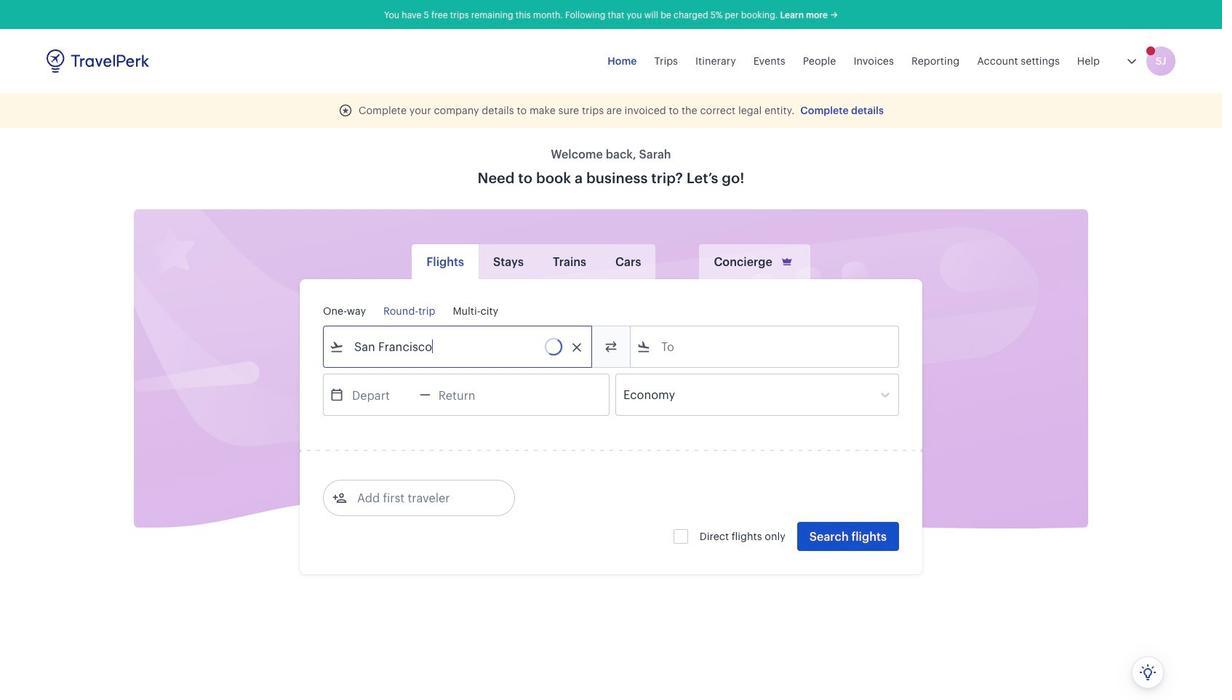 Task type: vqa. For each thing, say whether or not it's contained in the screenshot.
From SEARCH BOX
yes



Task type: locate. For each thing, give the bounding box(es) containing it.
To search field
[[651, 335, 880, 359]]

Return text field
[[431, 375, 506, 416]]



Task type: describe. For each thing, give the bounding box(es) containing it.
Add first traveler search field
[[347, 487, 499, 510]]

From search field
[[344, 335, 573, 359]]

Depart text field
[[344, 375, 420, 416]]



